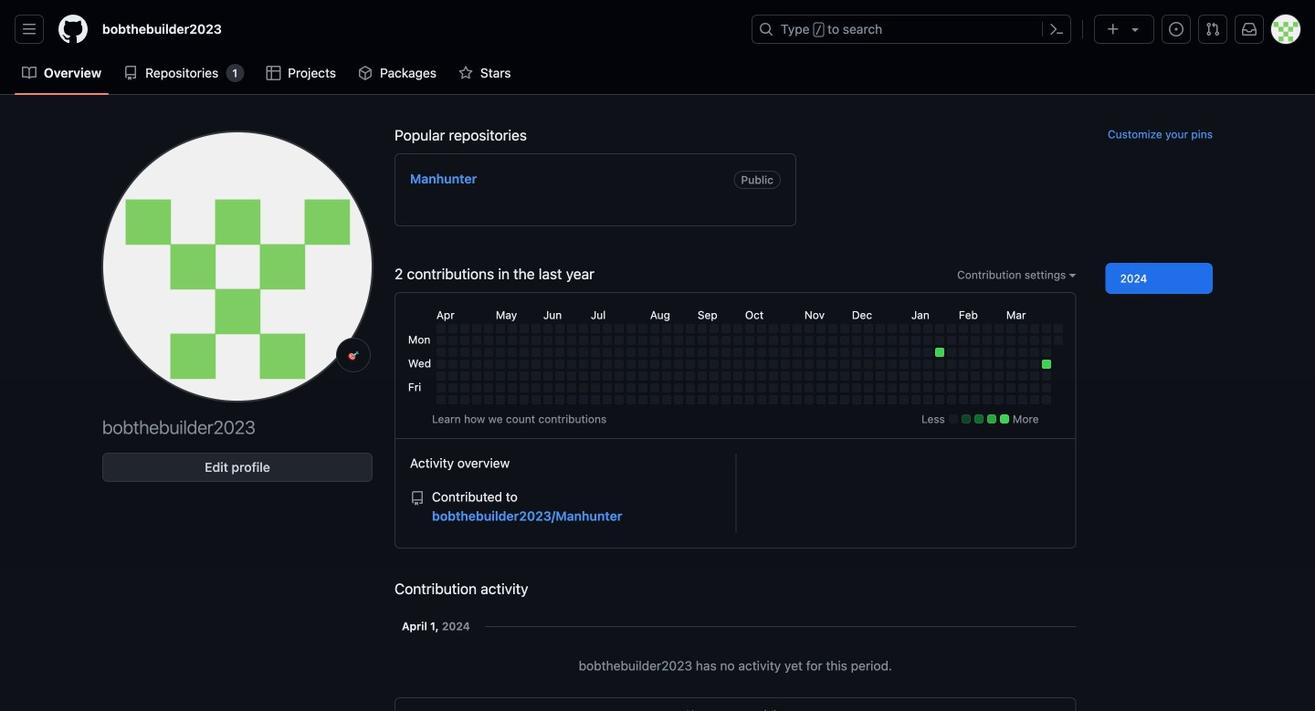 Task type: describe. For each thing, give the bounding box(es) containing it.
0 vertical spatial repo image
[[123, 66, 138, 80]]

change your avatar image
[[102, 132, 373, 402]]

git pull request image
[[1206, 22, 1221, 37]]

homepage image
[[58, 15, 88, 44]]

star image
[[459, 66, 473, 80]]

table image
[[266, 66, 281, 80]]



Task type: locate. For each thing, give the bounding box(es) containing it.
repo image
[[123, 66, 138, 80], [410, 491, 425, 506]]

0 horizontal spatial repo image
[[123, 66, 138, 80]]

book image
[[22, 66, 37, 80]]

grid
[[406, 304, 1066, 407]]

1 horizontal spatial repo image
[[410, 491, 425, 506]]

cell
[[437, 324, 446, 333], [448, 324, 458, 333], [460, 324, 469, 333], [472, 324, 481, 333], [484, 324, 493, 333], [496, 324, 505, 333], [508, 324, 517, 333], [520, 324, 529, 333], [532, 324, 541, 333], [543, 324, 553, 333], [555, 324, 564, 333], [567, 324, 576, 333], [579, 324, 588, 333], [591, 324, 600, 333], [603, 324, 612, 333], [615, 324, 624, 333], [627, 324, 636, 333], [638, 324, 648, 333], [650, 324, 660, 333], [662, 324, 671, 333], [674, 324, 683, 333], [686, 324, 695, 333], [698, 324, 707, 333], [710, 324, 719, 333], [722, 324, 731, 333], [734, 324, 743, 333], [745, 324, 755, 333], [757, 324, 766, 333], [769, 324, 778, 333], [781, 324, 790, 333], [793, 324, 802, 333], [805, 324, 814, 333], [817, 324, 826, 333], [829, 324, 838, 333], [840, 324, 850, 333], [852, 324, 861, 333], [864, 324, 873, 333], [876, 324, 885, 333], [888, 324, 897, 333], [900, 324, 909, 333], [912, 324, 921, 333], [924, 324, 933, 333], [935, 324, 945, 333], [947, 324, 956, 333], [959, 324, 968, 333], [971, 324, 980, 333], [983, 324, 992, 333], [995, 324, 1004, 333], [1007, 324, 1016, 333], [1019, 324, 1028, 333], [1030, 324, 1040, 333], [1042, 324, 1051, 333], [1054, 324, 1063, 333], [437, 336, 446, 345], [448, 336, 458, 345], [460, 336, 469, 345], [472, 336, 481, 345], [484, 336, 493, 345], [496, 336, 505, 345], [508, 336, 517, 345], [520, 336, 529, 345], [532, 336, 541, 345], [543, 336, 553, 345], [555, 336, 564, 345], [567, 336, 576, 345], [579, 336, 588, 345], [591, 336, 600, 345], [603, 336, 612, 345], [615, 336, 624, 345], [627, 336, 636, 345], [638, 336, 648, 345], [650, 336, 660, 345], [662, 336, 671, 345], [674, 336, 683, 345], [686, 336, 695, 345], [698, 336, 707, 345], [710, 336, 719, 345], [722, 336, 731, 345], [734, 336, 743, 345], [745, 336, 755, 345], [757, 336, 766, 345], [769, 336, 778, 345], [781, 336, 790, 345], [793, 336, 802, 345], [805, 336, 814, 345], [817, 336, 826, 345], [829, 336, 838, 345], [840, 336, 850, 345], [852, 336, 861, 345], [864, 336, 873, 345], [876, 336, 885, 345], [888, 336, 897, 345], [900, 336, 909, 345], [912, 336, 921, 345], [924, 336, 933, 345], [935, 336, 945, 345], [947, 336, 956, 345], [959, 336, 968, 345], [971, 336, 980, 345], [983, 336, 992, 345], [995, 336, 1004, 345], [1007, 336, 1016, 345], [1019, 336, 1028, 345], [1030, 336, 1040, 345], [1042, 336, 1051, 345], [1054, 336, 1063, 345], [437, 348, 446, 357], [448, 348, 458, 357], [460, 348, 469, 357], [472, 348, 481, 357], [484, 348, 493, 357], [496, 348, 505, 357], [508, 348, 517, 357], [520, 348, 529, 357], [532, 348, 541, 357], [543, 348, 553, 357], [555, 348, 564, 357], [567, 348, 576, 357], [579, 348, 588, 357], [591, 348, 600, 357], [603, 348, 612, 357], [615, 348, 624, 357], [627, 348, 636, 357], [638, 348, 648, 357], [650, 348, 660, 357], [662, 348, 671, 357], [674, 348, 683, 357], [686, 348, 695, 357], [698, 348, 707, 357], [710, 348, 719, 357], [722, 348, 731, 357], [734, 348, 743, 357], [745, 348, 755, 357], [757, 348, 766, 357], [769, 348, 778, 357], [781, 348, 790, 357], [793, 348, 802, 357], [805, 348, 814, 357], [817, 348, 826, 357], [829, 348, 838, 357], [840, 348, 850, 357], [852, 348, 861, 357], [864, 348, 873, 357], [876, 348, 885, 357], [888, 348, 897, 357], [900, 348, 909, 357], [912, 348, 921, 357], [924, 348, 933, 357], [935, 348, 945, 357], [947, 348, 956, 357], [959, 348, 968, 357], [971, 348, 980, 357], [983, 348, 992, 357], [995, 348, 1004, 357], [1007, 348, 1016, 357], [1019, 348, 1028, 357], [1030, 348, 1040, 357], [1042, 348, 1051, 357], [437, 360, 446, 369], [448, 360, 458, 369], [460, 360, 469, 369], [472, 360, 481, 369], [484, 360, 493, 369], [496, 360, 505, 369], [508, 360, 517, 369], [520, 360, 529, 369], [532, 360, 541, 369], [543, 360, 553, 369], [555, 360, 564, 369], [567, 360, 576, 369], [579, 360, 588, 369], [591, 360, 600, 369], [603, 360, 612, 369], [615, 360, 624, 369], [627, 360, 636, 369], [638, 360, 648, 369], [650, 360, 660, 369], [662, 360, 671, 369], [674, 360, 683, 369], [686, 360, 695, 369], [698, 360, 707, 369], [710, 360, 719, 369], [722, 360, 731, 369], [734, 360, 743, 369], [745, 360, 755, 369], [757, 360, 766, 369], [769, 360, 778, 369], [781, 360, 790, 369], [793, 360, 802, 369], [805, 360, 814, 369], [817, 360, 826, 369], [829, 360, 838, 369], [840, 360, 850, 369], [852, 360, 861, 369], [864, 360, 873, 369], [876, 360, 885, 369], [888, 360, 897, 369], [900, 360, 909, 369], [912, 360, 921, 369], [924, 360, 933, 369], [935, 360, 945, 369], [947, 360, 956, 369], [959, 360, 968, 369], [971, 360, 980, 369], [983, 360, 992, 369], [995, 360, 1004, 369], [1007, 360, 1016, 369], [1019, 360, 1028, 369], [1030, 360, 1040, 369], [1042, 360, 1051, 369], [437, 372, 446, 381], [448, 372, 458, 381], [460, 372, 469, 381], [472, 372, 481, 381], [484, 372, 493, 381], [508, 372, 517, 381], [520, 372, 529, 381], [532, 372, 541, 381], [543, 372, 553, 381], [555, 372, 564, 381], [567, 372, 576, 381], [579, 372, 588, 381], [591, 372, 600, 381], [603, 372, 612, 381], [615, 372, 624, 381], [627, 372, 636, 381], [638, 372, 648, 381], [650, 372, 660, 381], [662, 372, 671, 381], [674, 372, 683, 381], [698, 372, 707, 381], [710, 372, 719, 381], [722, 372, 731, 381], [734, 372, 743, 381], [745, 372, 755, 381], [757, 372, 766, 381], [769, 372, 778, 381], [781, 372, 790, 381], [793, 372, 802, 381], [805, 372, 814, 381], [817, 372, 826, 381], [829, 372, 838, 381], [840, 372, 850, 381], [852, 372, 861, 381], [864, 372, 873, 381], [888, 372, 897, 381], [900, 372, 909, 381], [912, 372, 921, 381], [924, 372, 933, 381], [935, 372, 945, 381], [947, 372, 956, 381], [959, 372, 968, 381], [971, 372, 980, 381], [983, 372, 992, 381], [995, 372, 1004, 381], [1007, 372, 1016, 381], [1019, 372, 1028, 381], [1030, 372, 1040, 381], [1042, 372, 1051, 381], [437, 384, 446, 393], [448, 384, 458, 393], [460, 384, 469, 393], [472, 384, 481, 393], [484, 384, 493, 393], [496, 384, 505, 393], [508, 384, 517, 393], [520, 384, 529, 393], [532, 384, 541, 393], [543, 384, 553, 393], [555, 384, 564, 393], [567, 384, 576, 393], [579, 384, 588, 393], [591, 384, 600, 393], [603, 384, 612, 393], [615, 384, 624, 393], [627, 384, 636, 393], [638, 384, 648, 393], [650, 384, 660, 393], [662, 384, 671, 393], [674, 384, 683, 393], [686, 384, 695, 393], [698, 384, 707, 393], [710, 384, 719, 393], [722, 384, 731, 393], [734, 384, 743, 393], [745, 384, 755, 393], [757, 384, 766, 393], [769, 384, 778, 393], [781, 384, 790, 393], [793, 384, 802, 393], [805, 384, 814, 393], [817, 384, 826, 393], [829, 384, 838, 393], [840, 384, 850, 393], [852, 384, 861, 393], [864, 384, 873, 393], [876, 384, 885, 393], [888, 384, 897, 393], [900, 384, 909, 393], [912, 384, 921, 393], [924, 384, 933, 393], [935, 384, 945, 393], [947, 384, 956, 393], [959, 384, 968, 393], [971, 384, 980, 393], [983, 384, 992, 393], [995, 384, 1004, 393], [1007, 384, 1016, 393], [1019, 384, 1028, 393], [1030, 384, 1040, 393], [1042, 384, 1051, 393], [437, 395, 446, 405], [448, 395, 458, 405], [460, 395, 469, 405], [472, 395, 481, 405], [484, 395, 493, 405], [496, 395, 505, 405], [508, 395, 517, 405], [520, 395, 529, 405], [532, 395, 541, 405], [543, 395, 553, 405], [555, 395, 564, 405], [567, 395, 576, 405], [579, 395, 588, 405], [591, 395, 600, 405], [603, 395, 612, 405], [615, 395, 624, 405], [627, 395, 636, 405], [638, 395, 648, 405], [650, 395, 660, 405], [662, 395, 671, 405], [674, 395, 683, 405], [686, 395, 695, 405], [698, 395, 707, 405], [710, 395, 719, 405], [722, 395, 731, 405], [734, 395, 743, 405], [745, 395, 755, 405], [757, 395, 766, 405], [769, 395, 778, 405], [781, 395, 790, 405], [793, 395, 802, 405], [805, 395, 814, 405], [817, 395, 826, 405], [829, 395, 838, 405], [840, 395, 850, 405], [852, 395, 861, 405], [864, 395, 873, 405], [876, 395, 885, 405], [888, 395, 897, 405], [900, 395, 909, 405], [912, 395, 921, 405], [924, 395, 933, 405], [935, 395, 945, 405], [947, 395, 956, 405], [959, 395, 968, 405], [971, 395, 980, 405], [983, 395, 992, 405], [995, 395, 1004, 405], [1007, 395, 1016, 405], [1019, 395, 1028, 405], [1030, 395, 1040, 405], [1042, 395, 1051, 405]]

triangle down image
[[1128, 22, 1143, 37]]

package image
[[358, 66, 373, 80]]

1 vertical spatial repo image
[[410, 491, 425, 506]]

issue opened image
[[1169, 22, 1184, 37]]

notifications image
[[1243, 22, 1257, 37]]

plus image
[[1106, 22, 1121, 37]]

command palette image
[[1050, 22, 1064, 37]]



Task type: vqa. For each thing, say whether or not it's contained in the screenshot.
top completed successfully image
no



